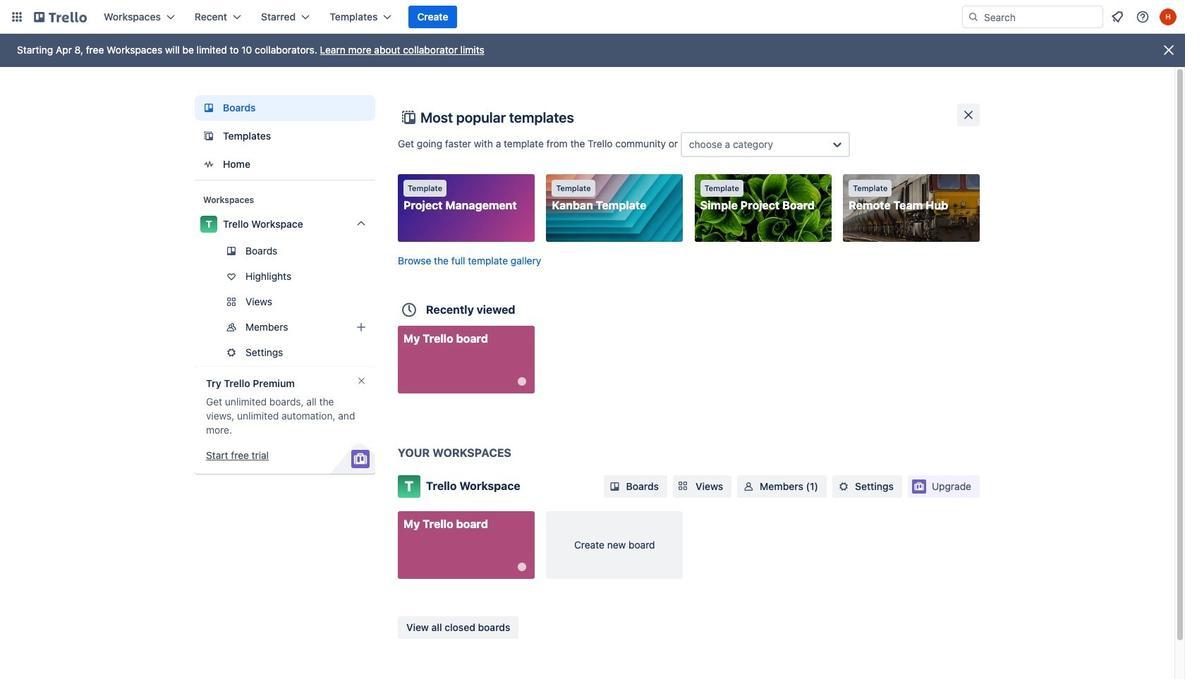 Task type: describe. For each thing, give the bounding box(es) containing it.
search image
[[969, 11, 980, 23]]

sm image
[[608, 480, 622, 494]]

back to home image
[[34, 6, 87, 28]]

howard (howard38800628) image
[[1161, 8, 1178, 25]]

template board image
[[200, 128, 217, 145]]

home image
[[200, 156, 217, 173]]

Search field
[[980, 7, 1103, 27]]

board image
[[200, 100, 217, 116]]

2 there is new activity on this board. image from the top
[[518, 563, 527, 572]]

1 sm image from the left
[[742, 480, 756, 494]]



Task type: vqa. For each thing, say whether or not it's contained in the screenshot.
middle "management"
no



Task type: locate. For each thing, give the bounding box(es) containing it.
primary element
[[0, 0, 1186, 34]]

0 vertical spatial there is new activity on this board. image
[[518, 377, 527, 386]]

1 horizontal spatial sm image
[[837, 480, 851, 494]]

1 vertical spatial there is new activity on this board. image
[[518, 563, 527, 572]]

0 horizontal spatial sm image
[[742, 480, 756, 494]]

there is new activity on this board. image
[[518, 377, 527, 386], [518, 563, 527, 572]]

add image
[[353, 319, 370, 336]]

open information menu image
[[1137, 10, 1151, 24]]

1 there is new activity on this board. image from the top
[[518, 377, 527, 386]]

2 sm image from the left
[[837, 480, 851, 494]]

sm image
[[742, 480, 756, 494], [837, 480, 851, 494]]

0 notifications image
[[1110, 8, 1127, 25]]



